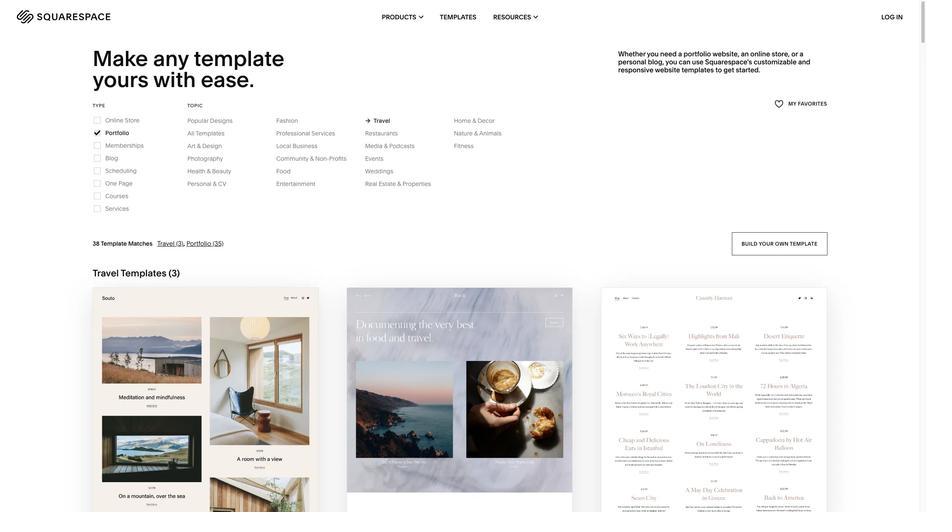 Task type: locate. For each thing, give the bounding box(es) containing it.
start
[[161, 422, 187, 432], [417, 422, 442, 432], [666, 422, 691, 432]]

0 vertical spatial souto
[[212, 422, 241, 432]]

whether
[[619, 50, 646, 58]]

)
[[177, 268, 180, 279]]

1 vertical spatial souto
[[211, 438, 240, 448]]

one
[[105, 180, 117, 187]]

personal
[[188, 180, 212, 188]]

1 horizontal spatial preview
[[427, 438, 464, 448]]

website,
[[713, 50, 740, 58]]

with inside 'button'
[[444, 422, 465, 432]]

travel
[[374, 117, 390, 125], [157, 240, 175, 248], [93, 268, 119, 279]]

start with souto
[[161, 422, 241, 432]]

media & podcasts
[[365, 142, 415, 150]]

a
[[679, 50, 683, 58], [800, 50, 804, 58]]

& for podcasts
[[384, 142, 388, 150]]

with up topic
[[153, 67, 196, 93]]

1 vertical spatial rivoli
[[466, 438, 493, 448]]

templates
[[440, 13, 477, 21], [196, 130, 225, 137], [121, 268, 167, 279]]

start up preview rivoli
[[417, 422, 442, 432]]

0 horizontal spatial travel
[[93, 268, 119, 279]]

start up preview harman
[[666, 422, 691, 432]]

type
[[93, 103, 105, 109]]

portfolio
[[684, 50, 712, 58]]

& for decor
[[473, 117, 477, 125]]

can
[[679, 58, 691, 66]]

3 preview from the left
[[676, 438, 713, 448]]

template
[[101, 240, 127, 248]]

travel left (3)
[[157, 240, 175, 248]]

you left can on the top right of the page
[[666, 58, 678, 66]]

preview for preview souto
[[172, 438, 209, 448]]

build your own template
[[742, 241, 818, 247]]

courses
[[105, 192, 128, 200]]

souto down the start with souto
[[211, 438, 240, 448]]

0 horizontal spatial preview
[[172, 438, 209, 448]]

you left need at the top right of the page
[[647, 50, 659, 58]]

started.
[[736, 66, 761, 74]]

1 vertical spatial template
[[790, 241, 818, 247]]

you
[[647, 50, 659, 58], [666, 58, 678, 66]]

all templates link
[[188, 130, 233, 137]]

2 horizontal spatial preview
[[676, 438, 713, 448]]

start inside start with rivoli 'button'
[[417, 422, 442, 432]]

art & design link
[[188, 142, 230, 150]]

community & non-profits
[[276, 155, 347, 163]]

with for start with harman
[[693, 422, 715, 432]]

0 vertical spatial harman
[[717, 422, 754, 432]]

nature & animals
[[454, 130, 502, 137]]

real estate & properties link
[[365, 180, 440, 188]]

an
[[741, 50, 749, 58]]

0 vertical spatial rivoli
[[467, 422, 495, 432]]

0 vertical spatial travel
[[374, 117, 390, 125]]

with inside make any template yours with ease.
[[153, 67, 196, 93]]

a right or
[[800, 50, 804, 58]]

favorites
[[798, 101, 828, 107]]

travel down template
[[93, 268, 119, 279]]

1 horizontal spatial template
[[790, 241, 818, 247]]

blog
[[105, 155, 118, 162]]

cv
[[218, 180, 227, 188]]

start inside start with souto button
[[161, 422, 187, 432]]

popular designs
[[188, 117, 233, 125]]

with
[[153, 67, 196, 93], [189, 422, 210, 432], [444, 422, 465, 432], [693, 422, 715, 432]]

local
[[276, 142, 291, 150]]

media
[[365, 142, 383, 150]]

0 vertical spatial template
[[194, 46, 285, 72]]

& left non-
[[310, 155, 314, 163]]

start up preview souto
[[161, 422, 187, 432]]

2 horizontal spatial travel
[[374, 117, 390, 125]]

with up preview harman
[[693, 422, 715, 432]]

souto element
[[93, 288, 319, 513]]

services down courses
[[105, 205, 129, 213]]

0 vertical spatial services
[[312, 130, 335, 137]]

& right home
[[473, 117, 477, 125]]

0 vertical spatial portfolio
[[105, 129, 129, 137]]

1 vertical spatial travel
[[157, 240, 175, 248]]

with up preview rivoli
[[444, 422, 465, 432]]

log
[[882, 13, 895, 21]]

with up preview souto
[[189, 422, 210, 432]]

travel (3) , portfolio (35)
[[157, 240, 224, 248]]

products
[[382, 13, 417, 21]]

1 horizontal spatial a
[[800, 50, 804, 58]]

rivoli up preview rivoli
[[467, 422, 495, 432]]

2 preview from the left
[[427, 438, 464, 448]]

community
[[276, 155, 309, 163]]

resources
[[494, 13, 532, 21]]

souto image
[[93, 288, 319, 513]]

portfolio down online
[[105, 129, 129, 137]]

1 vertical spatial services
[[105, 205, 129, 213]]

art
[[188, 142, 196, 150]]

templates for travel templates ( 3 )
[[121, 268, 167, 279]]

harman up preview harman
[[717, 422, 754, 432]]

real estate & properties
[[365, 180, 431, 188]]

preview for preview rivoli
[[427, 438, 464, 448]]

0 horizontal spatial templates
[[121, 268, 167, 279]]

1 horizontal spatial services
[[312, 130, 335, 137]]

souto up preview souto
[[212, 422, 241, 432]]

restaurants
[[365, 130, 398, 137]]

& right health on the top of page
[[207, 168, 211, 175]]

start with souto button
[[161, 415, 250, 439]]

2 horizontal spatial templates
[[440, 13, 477, 21]]

local business link
[[276, 142, 326, 150]]

38
[[93, 240, 100, 248]]

1 vertical spatial portfolio
[[187, 240, 211, 248]]

2 start from the left
[[417, 422, 442, 432]]

a right need at the top right of the page
[[679, 50, 683, 58]]

home
[[454, 117, 471, 125]]

1 horizontal spatial travel
[[157, 240, 175, 248]]

log             in link
[[882, 13, 904, 21]]

products button
[[382, 0, 423, 34]]

travel link
[[365, 117, 390, 125]]

& for beauty
[[207, 168, 211, 175]]

1 start from the left
[[161, 422, 187, 432]]

template inside make any template yours with ease.
[[194, 46, 285, 72]]

0 vertical spatial templates
[[440, 13, 477, 21]]

1 vertical spatial templates
[[196, 130, 225, 137]]

fashion
[[276, 117, 298, 125]]

harman
[[717, 422, 754, 432], [715, 438, 753, 448]]

travel up restaurants
[[374, 117, 390, 125]]

harman down start with harman
[[715, 438, 753, 448]]

harman inside button
[[717, 422, 754, 432]]

preview down the start with souto
[[172, 438, 209, 448]]

2 vertical spatial templates
[[121, 268, 167, 279]]

0 horizontal spatial start
[[161, 422, 187, 432]]

rivoli inside 'button'
[[467, 422, 495, 432]]

nature
[[454, 130, 473, 137]]

& right art
[[197, 142, 201, 150]]

non-
[[315, 155, 329, 163]]

2 horizontal spatial start
[[666, 422, 691, 432]]

yours
[[93, 67, 149, 93]]

media & podcasts link
[[365, 142, 423, 150]]

services up 'business'
[[312, 130, 335, 137]]

3 start from the left
[[666, 422, 691, 432]]

fashion link
[[276, 117, 307, 125]]

topic
[[188, 103, 203, 109]]

portfolio right ,
[[187, 240, 211, 248]]

1 horizontal spatial start
[[417, 422, 442, 432]]

1 preview from the left
[[172, 438, 209, 448]]

preview down start with rivoli
[[427, 438, 464, 448]]

squarespace's
[[706, 58, 753, 66]]

38 template matches
[[93, 240, 153, 248]]

& right media
[[384, 142, 388, 150]]

1 horizontal spatial templates
[[196, 130, 225, 137]]

travel for travel
[[374, 117, 390, 125]]

home & decor
[[454, 117, 495, 125]]

services
[[312, 130, 335, 137], [105, 205, 129, 213]]

designs
[[210, 117, 233, 125]]

build your own template button
[[732, 233, 828, 256]]

popular designs link
[[188, 117, 241, 125]]

0 horizontal spatial a
[[679, 50, 683, 58]]

preview down start with harman
[[676, 438, 713, 448]]

any
[[153, 46, 189, 72]]

my
[[789, 101, 797, 107]]

one page
[[105, 180, 133, 187]]

real
[[365, 180, 377, 188]]

store,
[[772, 50, 790, 58]]

rivoli down start with rivoli
[[466, 438, 493, 448]]

rivoli element
[[347, 288, 573, 513]]

properties
[[403, 180, 431, 188]]

0 horizontal spatial template
[[194, 46, 285, 72]]

& right 'nature'
[[474, 130, 478, 137]]

2 vertical spatial travel
[[93, 268, 119, 279]]

& left cv
[[213, 180, 217, 188]]

0 horizontal spatial you
[[647, 50, 659, 58]]



Task type: describe. For each thing, give the bounding box(es) containing it.
& for cv
[[213, 180, 217, 188]]

food
[[276, 168, 291, 175]]

make
[[93, 46, 148, 72]]

preview rivoli link
[[427, 432, 493, 455]]

professional
[[276, 130, 310, 137]]

all templates
[[188, 130, 225, 137]]

preview harman
[[676, 438, 753, 448]]

estate
[[379, 180, 396, 188]]

resources button
[[494, 0, 538, 34]]

build
[[742, 241, 758, 247]]

preview harman link
[[676, 432, 753, 455]]

professional services
[[276, 130, 335, 137]]

health
[[188, 168, 206, 175]]

1 horizontal spatial portfolio
[[187, 240, 211, 248]]

travel templates ( 3 )
[[93, 268, 180, 279]]

customizable
[[754, 58, 797, 66]]

community & non-profits link
[[276, 155, 355, 163]]

& for animals
[[474, 130, 478, 137]]

or
[[792, 50, 799, 58]]

my favorites
[[789, 101, 828, 107]]

fitness
[[454, 142, 474, 150]]

personal & cv link
[[188, 180, 235, 188]]

start with harman
[[666, 422, 754, 432]]

memberships
[[105, 142, 144, 150]]

& for non-
[[310, 155, 314, 163]]

page
[[119, 180, 133, 187]]

own
[[776, 241, 789, 247]]

online
[[105, 117, 124, 124]]

start with rivoli
[[417, 422, 495, 432]]

events
[[365, 155, 384, 163]]

3
[[172, 268, 177, 279]]

template inside button
[[790, 241, 818, 247]]

start with rivoli button
[[417, 415, 504, 439]]

design
[[202, 142, 222, 150]]

with for start with souto
[[189, 422, 210, 432]]

with for start with rivoli
[[444, 422, 465, 432]]

1 vertical spatial harman
[[715, 438, 753, 448]]

(35)
[[213, 240, 224, 248]]

profits
[[329, 155, 347, 163]]

templates link
[[440, 0, 477, 34]]

home & decor link
[[454, 117, 503, 125]]

souto inside button
[[212, 422, 241, 432]]

1 horizontal spatial you
[[666, 58, 678, 66]]

,
[[183, 240, 185, 248]]

travel (3) link
[[157, 240, 183, 248]]

and
[[799, 58, 811, 66]]

harman element
[[602, 288, 827, 513]]

professional services link
[[276, 130, 344, 137]]

templates for all templates
[[196, 130, 225, 137]]

travel for travel templates ( 3 )
[[93, 268, 119, 279]]

animals
[[480, 130, 502, 137]]

decor
[[478, 117, 495, 125]]

events link
[[365, 155, 392, 163]]

squarespace logo image
[[17, 10, 110, 24]]

online
[[751, 50, 771, 58]]

podcasts
[[389, 142, 415, 150]]

my favorites link
[[775, 99, 828, 110]]

local business
[[276, 142, 318, 150]]

health & beauty
[[188, 168, 231, 175]]

weddings
[[365, 168, 394, 175]]

1 a from the left
[[679, 50, 683, 58]]

entertainment link
[[276, 180, 324, 188]]

online store
[[105, 117, 140, 124]]

weddings link
[[365, 168, 402, 175]]

use
[[693, 58, 704, 66]]

& for design
[[197, 142, 201, 150]]

preview for preview harman
[[676, 438, 713, 448]]

photography
[[188, 155, 223, 163]]

entertainment
[[276, 180, 316, 188]]

personal
[[619, 58, 647, 66]]

start for preview souto
[[161, 422, 187, 432]]

2 a from the left
[[800, 50, 804, 58]]

business
[[293, 142, 318, 150]]

scheduling
[[105, 167, 137, 175]]

store
[[125, 117, 140, 124]]

start for preview rivoli
[[417, 422, 442, 432]]

all
[[188, 130, 195, 137]]

whether you need a portfolio website, an online store, or a personal blog, you can use squarespace's customizable and responsive website templates to get started.
[[619, 50, 811, 74]]

health & beauty link
[[188, 168, 240, 175]]

& right estate
[[397, 180, 401, 188]]

rivoli image
[[347, 288, 573, 513]]

(3)
[[176, 240, 183, 248]]

restaurants link
[[365, 130, 407, 137]]

your
[[759, 241, 774, 247]]

0 horizontal spatial portfolio
[[105, 129, 129, 137]]

harman image
[[602, 288, 827, 513]]

0 horizontal spatial services
[[105, 205, 129, 213]]

(
[[169, 268, 172, 279]]

preview rivoli
[[427, 438, 493, 448]]

templates
[[682, 66, 714, 74]]

matches
[[128, 240, 153, 248]]

squarespace logo link
[[17, 10, 194, 24]]

start inside start with harman button
[[666, 422, 691, 432]]

portfolio (35) link
[[187, 240, 224, 248]]

travel for travel (3) , portfolio (35)
[[157, 240, 175, 248]]



Task type: vqa. For each thing, say whether or not it's contained in the screenshot.
"no"
no



